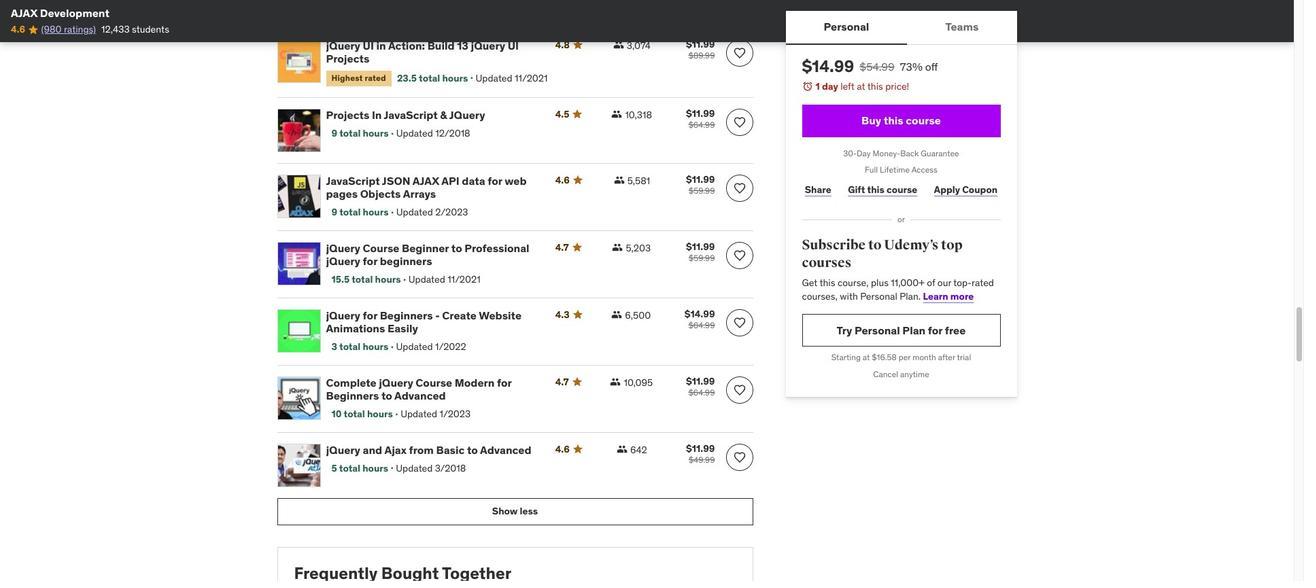 Task type: locate. For each thing, give the bounding box(es) containing it.
1 vertical spatial $11.99 $59.99
[[686, 241, 715, 263]]

0 vertical spatial personal
[[824, 20, 869, 34]]

hours down beginners
[[375, 273, 401, 286]]

hours for ajax
[[363, 462, 388, 475]]

total right '5'
[[339, 462, 360, 475]]

to
[[868, 237, 882, 254], [451, 241, 462, 255], [381, 389, 392, 402], [467, 443, 478, 457]]

updated up jquery
[[476, 72, 512, 84]]

javascript
[[384, 108, 438, 122], [326, 174, 380, 188]]

1 $11.99 $59.99 from the top
[[686, 173, 715, 196]]

projects up highest
[[326, 52, 369, 65]]

updated down projects in javascript & jquery
[[396, 127, 433, 139]]

0 vertical spatial javascript
[[384, 108, 438, 122]]

this for gift
[[867, 183, 885, 196]]

$11.99
[[686, 38, 715, 50], [686, 107, 715, 120], [686, 173, 715, 186], [686, 241, 715, 253], [686, 375, 715, 387], [686, 442, 715, 455]]

updated down "arrays"
[[396, 206, 433, 218]]

10,095
[[624, 377, 653, 389]]

1 horizontal spatial ajax
[[413, 174, 439, 188]]

projects in javascript & jquery
[[326, 108, 485, 122]]

less
[[520, 505, 538, 518]]

9
[[331, 127, 337, 139], [331, 206, 337, 218]]

$59.99 up $14.99 $64.99
[[689, 253, 715, 263]]

teams button
[[907, 11, 1017, 44]]

1 $11.99 from the top
[[686, 38, 715, 50]]

0 vertical spatial rated
[[365, 73, 386, 83]]

5 $11.99 from the top
[[686, 375, 715, 387]]

subscribe to udemy's top courses
[[802, 237, 963, 271]]

2 wishlist image from the top
[[733, 383, 746, 397]]

4 wishlist image from the top
[[733, 249, 746, 262]]

2 $11.99 $59.99 from the top
[[686, 241, 715, 263]]

this for get
[[820, 277, 835, 289]]

$59.99 right 5,581
[[689, 186, 715, 196]]

alarm image
[[802, 81, 813, 92]]

total right "10"
[[344, 408, 365, 420]]

ui left in at the top of page
[[363, 39, 374, 52]]

1 vertical spatial course
[[416, 376, 452, 389]]

access
[[912, 165, 938, 175]]

try personal plan for free
[[837, 324, 966, 337]]

$11.99 right 5,581
[[686, 173, 715, 186]]

to inside complete jquery course modern for beginners to advanced
[[381, 389, 392, 402]]

2 9 from the top
[[331, 206, 337, 218]]

0 vertical spatial course
[[906, 114, 941, 127]]

hours down and
[[363, 462, 388, 475]]

$11.99 $64.99 right 10,095
[[686, 375, 715, 398]]

xsmall image left 6,500
[[611, 309, 622, 320]]

learn more link
[[923, 290, 974, 302]]

$64.99
[[688, 120, 715, 130], [688, 320, 715, 330], [688, 387, 715, 398]]

buy this course button
[[802, 104, 1001, 137]]

of
[[927, 277, 935, 289]]

1 vertical spatial 9
[[331, 206, 337, 218]]

updated for javascript
[[396, 127, 433, 139]]

$11.99 for jquery course beginner to professional jquery for beginners
[[686, 241, 715, 253]]

at left $16.58
[[863, 353, 870, 363]]

total right 15.5
[[352, 273, 373, 286]]

for right modern
[[497, 376, 512, 389]]

wishlist image
[[733, 316, 746, 330], [733, 383, 746, 397], [733, 451, 746, 464]]

ui left 4.8 at the left of the page
[[508, 39, 519, 52]]

$11.99 right 3,074 at top
[[686, 38, 715, 50]]

0 horizontal spatial javascript
[[326, 174, 380, 188]]

9 down highest
[[331, 127, 337, 139]]

ratings)
[[64, 23, 96, 36]]

642
[[630, 444, 647, 456]]

updated down complete jquery course modern for beginners to advanced
[[401, 408, 437, 420]]

advanced
[[394, 389, 446, 402], [480, 443, 531, 457]]

course for gift this course
[[887, 183, 917, 196]]

this inside button
[[884, 114, 903, 127]]

xsmall image left 5,581
[[614, 175, 625, 186]]

$64.99 up $11.99 $49.99
[[688, 387, 715, 398]]

$14.99
[[802, 56, 854, 77], [685, 308, 715, 320]]

$14.99 for $14.99 $54.99 73% off
[[802, 56, 854, 77]]

total down pages on the left top
[[339, 206, 361, 218]]

to left udemy's
[[868, 237, 882, 254]]

xsmall image for jquery course beginner to professional jquery for beginners
[[612, 242, 623, 253]]

for up 3 total hours
[[363, 309, 377, 322]]

in
[[372, 108, 382, 122]]

xsmall image left 10,095
[[610, 377, 621, 387]]

show less button
[[277, 498, 753, 525]]

0 horizontal spatial advanced
[[394, 389, 446, 402]]

complete
[[326, 376, 377, 389]]

ajax left api
[[413, 174, 439, 188]]

9 for javascript json ajax api data for web pages objects arrays
[[331, 206, 337, 218]]

2 9 total hours from the top
[[331, 206, 389, 218]]

total right 23.5
[[419, 72, 440, 84]]

1 $64.99 from the top
[[688, 120, 715, 130]]

1 vertical spatial $14.99
[[685, 308, 715, 320]]

beginners inside jquery for beginners - create website animations easily
[[380, 309, 433, 322]]

4.7 right professional
[[555, 241, 569, 253]]

1 horizontal spatial $14.99
[[802, 56, 854, 77]]

2 $11.99 from the top
[[686, 107, 715, 120]]

1 horizontal spatial advanced
[[480, 443, 531, 457]]

$11.99 right 642
[[686, 442, 715, 455]]

$49.99
[[689, 455, 715, 465]]

3 wishlist image from the top
[[733, 181, 746, 195]]

hours up and
[[367, 408, 393, 420]]

3 $11.99 from the top
[[686, 173, 715, 186]]

learn
[[923, 290, 948, 302]]

$11.99 down $89.99
[[686, 107, 715, 120]]

0 horizontal spatial ajax
[[11, 6, 38, 20]]

$11.99 for jquery and ajax from basic to advanced
[[686, 442, 715, 455]]

1 vertical spatial personal
[[860, 290, 897, 302]]

personal down plus
[[860, 290, 897, 302]]

this
[[867, 80, 883, 92], [884, 114, 903, 127], [867, 183, 885, 196], [820, 277, 835, 289]]

tab list
[[786, 11, 1017, 45]]

1 horizontal spatial beginners
[[380, 309, 433, 322]]

1 wishlist image from the top
[[733, 316, 746, 330]]

3/2018
[[435, 462, 466, 475]]

for inside jquery for beginners - create website animations easily
[[363, 309, 377, 322]]

to inside jquery course beginner to professional jquery for beginners
[[451, 241, 462, 255]]

buy this course
[[862, 114, 941, 127]]

$11.99 $64.99 right 10,318
[[686, 107, 715, 130]]

wishlist image for jquery and ajax from basic to advanced
[[733, 451, 746, 464]]

rated right highest
[[365, 73, 386, 83]]

course for buy this course
[[906, 114, 941, 127]]

$14.99 right 6,500
[[685, 308, 715, 320]]

updated 3/2018
[[396, 462, 466, 475]]

total for json
[[339, 206, 361, 218]]

course up back
[[906, 114, 941, 127]]

xsmall image
[[612, 109, 622, 120], [614, 175, 625, 186], [612, 242, 623, 253], [617, 444, 628, 455]]

3 $64.99 from the top
[[688, 387, 715, 398]]

0 vertical spatial 9 total hours
[[331, 127, 389, 139]]

jquery for beginners - create website animations easily link
[[326, 309, 539, 335]]

after
[[938, 353, 955, 363]]

0 vertical spatial $14.99
[[802, 56, 854, 77]]

1 vertical spatial at
[[863, 353, 870, 363]]

9 total hours down 'in'
[[331, 127, 389, 139]]

xsmall image for jquery and ajax from basic to advanced
[[617, 444, 628, 455]]

0 vertical spatial 9
[[331, 127, 337, 139]]

this down $54.99
[[867, 80, 883, 92]]

objects
[[360, 187, 401, 201]]

$59.99 for jquery course beginner to professional jquery for beginners
[[689, 253, 715, 263]]

1 9 from the top
[[331, 127, 337, 139]]

$59.99 for javascript json ajax api data for web pages objects arrays
[[689, 186, 715, 196]]

9 total hours down pages on the left top
[[331, 206, 389, 218]]

jquery and ajax from basic to advanced link
[[326, 443, 539, 457]]

0 vertical spatial $59.99
[[689, 186, 715, 196]]

1 vertical spatial $64.99
[[688, 320, 715, 330]]

$11.99 for complete jquery course modern for beginners to advanced
[[686, 375, 715, 387]]

updated down from
[[396, 462, 433, 475]]

10
[[331, 408, 342, 420]]

from
[[409, 443, 434, 457]]

1 vertical spatial rated
[[972, 277, 994, 289]]

0 horizontal spatial beginners
[[326, 389, 379, 402]]

1 vertical spatial javascript
[[326, 174, 380, 188]]

to right basic
[[467, 443, 478, 457]]

0 vertical spatial wishlist image
[[733, 316, 746, 330]]

advanced right basic
[[480, 443, 531, 457]]

xsmall image left 3,074 at top
[[613, 39, 624, 50]]

money-
[[873, 148, 900, 158]]

xsmall image for projects in javascript & jquery
[[612, 109, 622, 120]]

0 horizontal spatial course
[[363, 241, 399, 255]]

apply
[[934, 183, 960, 196]]

beginners left -
[[380, 309, 433, 322]]

0 vertical spatial ajax
[[11, 6, 38, 20]]

at right left
[[857, 80, 865, 92]]

wishlist image
[[733, 46, 746, 60], [733, 115, 746, 129], [733, 181, 746, 195], [733, 249, 746, 262]]

(980 ratings)
[[41, 23, 96, 36]]

$11.99 $59.99 right 5,581
[[686, 173, 715, 196]]

updated for course
[[401, 408, 437, 420]]

$11.99 $59.99 for jquery course beginner to professional jquery for beginners
[[686, 241, 715, 263]]

2 vertical spatial xsmall image
[[610, 377, 621, 387]]

price!
[[885, 80, 909, 92]]

1 vertical spatial wishlist image
[[733, 383, 746, 397]]

$64.99 for complete jquery course modern for beginners to advanced
[[688, 387, 715, 398]]

1 vertical spatial 4.6
[[555, 174, 570, 186]]

hours down 'in'
[[363, 127, 389, 139]]

to up "10 total hours"
[[381, 389, 392, 402]]

updated
[[476, 72, 512, 84], [396, 127, 433, 139], [396, 206, 433, 218], [409, 273, 445, 286], [396, 341, 433, 353], [401, 408, 437, 420], [396, 462, 433, 475]]

3 wishlist image from the top
[[733, 451, 746, 464]]

11/2021
[[515, 72, 548, 84], [448, 273, 480, 286]]

$11.99 $59.99 right 5,203
[[686, 241, 715, 263]]

subscribe
[[802, 237, 866, 254]]

$64.99 inside $14.99 $64.99
[[688, 320, 715, 330]]

hours down animations
[[363, 341, 388, 353]]

for inside jquery course beginner to professional jquery for beginners
[[363, 254, 377, 268]]

0 vertical spatial advanced
[[394, 389, 446, 402]]

0 vertical spatial updated 11/2021
[[476, 72, 548, 84]]

for up 15.5 total hours
[[363, 254, 377, 268]]

xsmall image left 5,203
[[612, 242, 623, 253]]

personal up $14.99 $54.99 73% off
[[824, 20, 869, 34]]

this for buy
[[884, 114, 903, 127]]

0 vertical spatial $11.99 $59.99
[[686, 173, 715, 196]]

course inside button
[[906, 114, 941, 127]]

advanced up updated 1/2023
[[394, 389, 446, 402]]

xsmall image left 10,318
[[612, 109, 622, 120]]

for left free on the right bottom of page
[[928, 324, 943, 337]]

1 9 total hours from the top
[[331, 127, 389, 139]]

javascript left json at the top left of the page
[[326, 174, 380, 188]]

23.5
[[397, 72, 417, 84]]

1 $11.99 $64.99 from the top
[[686, 107, 715, 130]]

to right beginner
[[451, 241, 462, 255]]

4.7 for jquery course beginner to professional jquery for beginners
[[555, 241, 569, 253]]

0 vertical spatial 4.7
[[555, 241, 569, 253]]

1 wishlist image from the top
[[733, 46, 746, 60]]

wishlist image for jquery for beginners - create website animations easily
[[733, 316, 746, 330]]

full
[[865, 165, 878, 175]]

2 vertical spatial 4.6
[[555, 443, 570, 455]]

6 $11.99 from the top
[[686, 442, 715, 455]]

0 horizontal spatial $14.99
[[685, 308, 715, 320]]

1 vertical spatial course
[[887, 183, 917, 196]]

our
[[938, 277, 951, 289]]

updated 2/2023
[[396, 206, 468, 218]]

$11.99 right 10,095
[[686, 375, 715, 387]]

hours for javascript
[[363, 127, 389, 139]]

1 $59.99 from the top
[[689, 186, 715, 196]]

this right gift on the right
[[867, 183, 885, 196]]

top-
[[953, 277, 972, 289]]

build
[[427, 39, 455, 52]]

$11.99 $64.99 for for
[[686, 375, 715, 398]]

xsmall image for javascript json ajax api data for web pages objects arrays
[[614, 175, 625, 186]]

xsmall image
[[613, 39, 624, 50], [611, 309, 622, 320], [610, 377, 621, 387]]

jquery for beginners - create website animations easily
[[326, 309, 522, 335]]

$11.99 $49.99
[[686, 442, 715, 465]]

11/2021 for 15.5 total hours
[[448, 273, 480, 286]]

$11.99 right 5,203
[[686, 241, 715, 253]]

course up 15.5 total hours
[[363, 241, 399, 255]]

0 vertical spatial xsmall image
[[613, 39, 624, 50]]

course down lifetime
[[887, 183, 917, 196]]

rated up more
[[972, 277, 994, 289]]

1 horizontal spatial ui
[[508, 39, 519, 52]]

2 vertical spatial wishlist image
[[733, 451, 746, 464]]

jquery ui in action: build 13 jquery ui projects link
[[326, 39, 539, 66]]

total for jquery
[[344, 408, 365, 420]]

1 vertical spatial $11.99 $64.99
[[686, 375, 715, 398]]

beginners
[[380, 309, 433, 322], [326, 389, 379, 402]]

1 horizontal spatial rated
[[972, 277, 994, 289]]

4 $11.99 from the top
[[686, 241, 715, 253]]

projects left 'in'
[[326, 108, 369, 122]]

updated 11/2021 down jquery course beginner to professional jquery for beginners link on the left top of the page
[[409, 273, 480, 286]]

this right buy
[[884, 114, 903, 127]]

top
[[941, 237, 963, 254]]

$64.99 right 6,500
[[688, 320, 715, 330]]

personal up $16.58
[[855, 324, 900, 337]]

0 horizontal spatial ui
[[363, 39, 374, 52]]

2 vertical spatial personal
[[855, 324, 900, 337]]

1 vertical spatial xsmall image
[[611, 309, 622, 320]]

2 projects from the top
[[326, 108, 369, 122]]

11,000+
[[891, 277, 925, 289]]

$14.99 up day
[[802, 56, 854, 77]]

(980
[[41, 23, 62, 36]]

4.7 down 4.3
[[555, 376, 569, 388]]

total down highest
[[339, 127, 361, 139]]

1 vertical spatial beginners
[[326, 389, 379, 402]]

javascript up updated 12/2018
[[384, 108, 438, 122]]

1 horizontal spatial course
[[416, 376, 452, 389]]

this inside get this course, plus 11,000+ of our top-rated courses, with personal plan.
[[820, 277, 835, 289]]

0 vertical spatial projects
[[326, 52, 369, 65]]

1 horizontal spatial 11/2021
[[515, 72, 548, 84]]

plan
[[903, 324, 926, 337]]

course inside complete jquery course modern for beginners to advanced
[[416, 376, 452, 389]]

$64.99 right 10,318
[[688, 120, 715, 130]]

0 horizontal spatial 11/2021
[[448, 273, 480, 286]]

30-
[[843, 148, 857, 158]]

2 4.7 from the top
[[555, 376, 569, 388]]

0 vertical spatial $64.99
[[688, 120, 715, 130]]

course up updated 1/2023
[[416, 376, 452, 389]]

rated
[[365, 73, 386, 83], [972, 277, 994, 289]]

updated for beginner
[[409, 273, 445, 286]]

0 vertical spatial 11/2021
[[515, 72, 548, 84]]

1 vertical spatial 9 total hours
[[331, 206, 389, 218]]

1 vertical spatial projects
[[326, 108, 369, 122]]

ajax inside javascript json ajax api data for web pages objects arrays
[[413, 174, 439, 188]]

9 down pages on the left top
[[331, 206, 337, 218]]

per
[[899, 353, 911, 363]]

data
[[462, 174, 485, 188]]

9 for projects in javascript & jquery
[[331, 127, 337, 139]]

pages
[[326, 187, 358, 201]]

2 vertical spatial $64.99
[[688, 387, 715, 398]]

jquery course beginner to professional jquery for beginners link
[[326, 241, 539, 268]]

1 vertical spatial ajax
[[413, 174, 439, 188]]

0 vertical spatial beginners
[[380, 309, 433, 322]]

for left web
[[488, 174, 502, 188]]

create
[[442, 309, 477, 322]]

1 4.7 from the top
[[555, 241, 569, 253]]

updated 11/2021
[[476, 72, 548, 84], [409, 273, 480, 286]]

gift this course link
[[845, 176, 920, 203]]

2 $11.99 $64.99 from the top
[[686, 375, 715, 398]]

0 horizontal spatial rated
[[365, 73, 386, 83]]

4.6 for jquery and ajax from basic to advanced
[[555, 443, 570, 455]]

updated for beginners
[[396, 341, 433, 353]]

0 vertical spatial $11.99 $64.99
[[686, 107, 715, 130]]

ajax
[[11, 6, 38, 20], [413, 174, 439, 188]]

1 vertical spatial updated 11/2021
[[409, 273, 480, 286]]

1 projects from the top
[[326, 52, 369, 65]]

this up courses,
[[820, 277, 835, 289]]

and
[[363, 443, 382, 457]]

9 total hours for projects
[[331, 127, 389, 139]]

2 $59.99 from the top
[[689, 253, 715, 263]]

updated down jquery course beginner to professional jquery for beginners
[[409, 273, 445, 286]]

2 wishlist image from the top
[[733, 115, 746, 129]]

1 vertical spatial $59.99
[[689, 253, 715, 263]]

month
[[913, 353, 936, 363]]

ajax left development
[[11, 6, 38, 20]]

off
[[925, 60, 938, 73]]

beginners up "10 total hours"
[[326, 389, 379, 402]]

updated 11/2021 up jquery
[[476, 72, 548, 84]]

1 vertical spatial 4.7
[[555, 376, 569, 388]]

hours down objects
[[363, 206, 389, 218]]

1 horizontal spatial javascript
[[384, 108, 438, 122]]

0 vertical spatial course
[[363, 241, 399, 255]]

xsmall image left 642
[[617, 444, 628, 455]]

xsmall image for jquery ui in action: build 13 jquery ui projects
[[613, 39, 624, 50]]

gift
[[848, 183, 865, 196]]

1/2022
[[435, 341, 466, 353]]

3 total hours
[[331, 341, 388, 353]]

2 $64.99 from the top
[[688, 320, 715, 330]]

updated down easily
[[396, 341, 433, 353]]

1 vertical spatial 11/2021
[[448, 273, 480, 286]]

course inside jquery course beginner to professional jquery for beginners
[[363, 241, 399, 255]]

total right 3
[[339, 341, 361, 353]]



Task type: describe. For each thing, give the bounding box(es) containing it.
xsmall image for jquery for beginners - create website animations easily
[[611, 309, 622, 320]]

$89.99
[[688, 50, 715, 61]]

total for for
[[339, 341, 361, 353]]

professional
[[465, 241, 529, 255]]

$64.99 for projects in javascript & jquery
[[688, 120, 715, 130]]

beginner
[[402, 241, 449, 255]]

0 vertical spatial 4.6
[[11, 23, 25, 36]]

4.8
[[555, 39, 570, 51]]

plus
[[871, 277, 889, 289]]

or
[[898, 214, 905, 225]]

$11.99 for projects in javascript & jquery
[[686, 107, 715, 120]]

courses
[[802, 254, 852, 271]]

plan.
[[900, 290, 921, 302]]

updated 1/2022
[[396, 341, 466, 353]]

highest
[[331, 73, 363, 83]]

5
[[331, 462, 337, 475]]

15.5 total hours
[[331, 273, 401, 286]]

updated 11/2021 for 15.5 total hours
[[409, 273, 480, 286]]

web
[[505, 174, 527, 188]]

for inside complete jquery course modern for beginners to advanced
[[497, 376, 512, 389]]

4.6 for javascript json ajax api data for web pages objects arrays
[[555, 174, 570, 186]]

hours for beginner
[[375, 273, 401, 286]]

buy
[[862, 114, 881, 127]]

jquery inside jquery for beginners - create website animations easily
[[326, 309, 360, 322]]

basic
[[436, 443, 465, 457]]

hours for ajax
[[363, 206, 389, 218]]

wishlist image for jquery course beginner to professional jquery for beginners
[[733, 249, 746, 262]]

courses,
[[802, 290, 838, 302]]

$11.99 $89.99
[[686, 38, 715, 61]]

wishlist image for javascript json ajax api data for web pages objects arrays
[[733, 181, 746, 195]]

projects inside jquery ui in action: build 13 jquery ui projects
[[326, 52, 369, 65]]

ajax
[[384, 443, 407, 457]]

arrays
[[403, 187, 436, 201]]

share
[[805, 183, 831, 196]]

complete jquery course modern for beginners to advanced
[[326, 376, 512, 402]]

5,581
[[627, 175, 650, 187]]

10 total hours
[[331, 408, 393, 420]]

30-day money-back guarantee full lifetime access
[[843, 148, 959, 175]]

$14.99 for $14.99 $64.99
[[685, 308, 715, 320]]

23.5 total hours
[[397, 72, 468, 84]]

udemy's
[[884, 237, 939, 254]]

lifetime
[[880, 165, 910, 175]]

updated 1/2023
[[401, 408, 471, 420]]

1 vertical spatial advanced
[[480, 443, 531, 457]]

at inside starting at $16.58 per month after trial cancel anytime
[[863, 353, 870, 363]]

6,500
[[625, 309, 651, 321]]

advanced inside complete jquery course modern for beginners to advanced
[[394, 389, 446, 402]]

development
[[40, 6, 109, 20]]

personal inside get this course, plus 11,000+ of our top-rated courses, with personal plan.
[[860, 290, 897, 302]]

12,433 students
[[101, 23, 169, 36]]

$11.99 for javascript json ajax api data for web pages objects arrays
[[686, 173, 715, 186]]

show less
[[492, 505, 538, 518]]

more
[[950, 290, 974, 302]]

$11.99 for jquery ui in action: build 13 jquery ui projects
[[686, 38, 715, 50]]

$14.99 $54.99 73% off
[[802, 56, 938, 77]]

to inside jquery and ajax from basic to advanced link
[[467, 443, 478, 457]]

jquery and ajax from basic to advanced
[[326, 443, 531, 457]]

beginners
[[380, 254, 432, 268]]

get this course, plus 11,000+ of our top-rated courses, with personal plan.
[[802, 277, 994, 302]]

trial
[[957, 353, 971, 363]]

cancel
[[873, 369, 898, 380]]

total for course
[[352, 273, 373, 286]]

get
[[802, 277, 818, 289]]

guarantee
[[921, 148, 959, 158]]

rated inside get this course, plus 11,000+ of our top-rated courses, with personal plan.
[[972, 277, 994, 289]]

personal inside button
[[824, 20, 869, 34]]

jquery ui in action: build 13 jquery ui projects
[[326, 39, 519, 65]]

hours for beginners
[[363, 341, 388, 353]]

teams
[[945, 20, 979, 34]]

1
[[816, 80, 820, 92]]

15.5
[[331, 273, 350, 286]]

jquery course beginner to professional jquery for beginners
[[326, 241, 529, 268]]

total for and
[[339, 462, 360, 475]]

coupon
[[962, 183, 998, 196]]

updated for ajax
[[396, 462, 433, 475]]

73%
[[900, 60, 923, 73]]

1 ui from the left
[[363, 39, 374, 52]]

12/2018
[[435, 127, 470, 139]]

wishlist image for jquery ui in action: build 13 jquery ui projects
[[733, 46, 746, 60]]

to inside subscribe to udemy's top courses
[[868, 237, 882, 254]]

day
[[857, 148, 871, 158]]

api
[[441, 174, 460, 188]]

back
[[900, 148, 919, 158]]

website
[[479, 309, 522, 322]]

show
[[492, 505, 518, 518]]

hours for course
[[367, 408, 393, 420]]

0 vertical spatial at
[[857, 80, 865, 92]]

students
[[132, 23, 169, 36]]

3
[[331, 341, 337, 353]]

9 total hours for javascript
[[331, 206, 389, 218]]

easily
[[388, 322, 418, 335]]

jquery
[[449, 108, 485, 122]]

2/2023
[[435, 206, 468, 218]]

total for in
[[339, 127, 361, 139]]

$14.99 $64.99
[[685, 308, 715, 330]]

$64.99 for jquery for beginners - create website animations easily
[[688, 320, 715, 330]]

course,
[[838, 277, 869, 289]]

jquery inside complete jquery course modern for beginners to advanced
[[379, 376, 413, 389]]

2 ui from the left
[[508, 39, 519, 52]]

starting
[[831, 353, 861, 363]]

hours down '13'
[[442, 72, 468, 84]]

4.7 for complete jquery course modern for beginners to advanced
[[555, 376, 569, 388]]

5,203
[[626, 242, 651, 254]]

&
[[440, 108, 447, 122]]

in
[[376, 39, 386, 52]]

share button
[[802, 176, 834, 203]]

wishlist image for complete jquery course modern for beginners to advanced
[[733, 383, 746, 397]]

$11.99 $64.99 for jquery
[[686, 107, 715, 130]]

updated 12/2018
[[396, 127, 470, 139]]

3,074
[[627, 39, 651, 52]]

12,433
[[101, 23, 130, 36]]

xsmall image for complete jquery course modern for beginners to advanced
[[610, 377, 621, 387]]

for inside javascript json ajax api data for web pages objects arrays
[[488, 174, 502, 188]]

free
[[945, 324, 966, 337]]

beginners inside complete jquery course modern for beginners to advanced
[[326, 389, 379, 402]]

tab list containing personal
[[786, 11, 1017, 45]]

javascript json ajax api data for web pages objects arrays
[[326, 174, 527, 201]]

updated 11/2021 for 23.5 total hours
[[476, 72, 548, 84]]

javascript inside javascript json ajax api data for web pages objects arrays
[[326, 174, 380, 188]]

gift this course
[[848, 183, 917, 196]]

$11.99 $59.99 for javascript json ajax api data for web pages objects arrays
[[686, 173, 715, 196]]

$54.99
[[860, 60, 895, 73]]

-
[[435, 309, 440, 322]]

wishlist image for projects in javascript & jquery
[[733, 115, 746, 129]]

4.3
[[555, 309, 570, 321]]

updated for ajax
[[396, 206, 433, 218]]

11/2021 for 23.5 total hours
[[515, 72, 548, 84]]

10,318
[[625, 109, 652, 121]]



Task type: vqa. For each thing, say whether or not it's contained in the screenshot.


